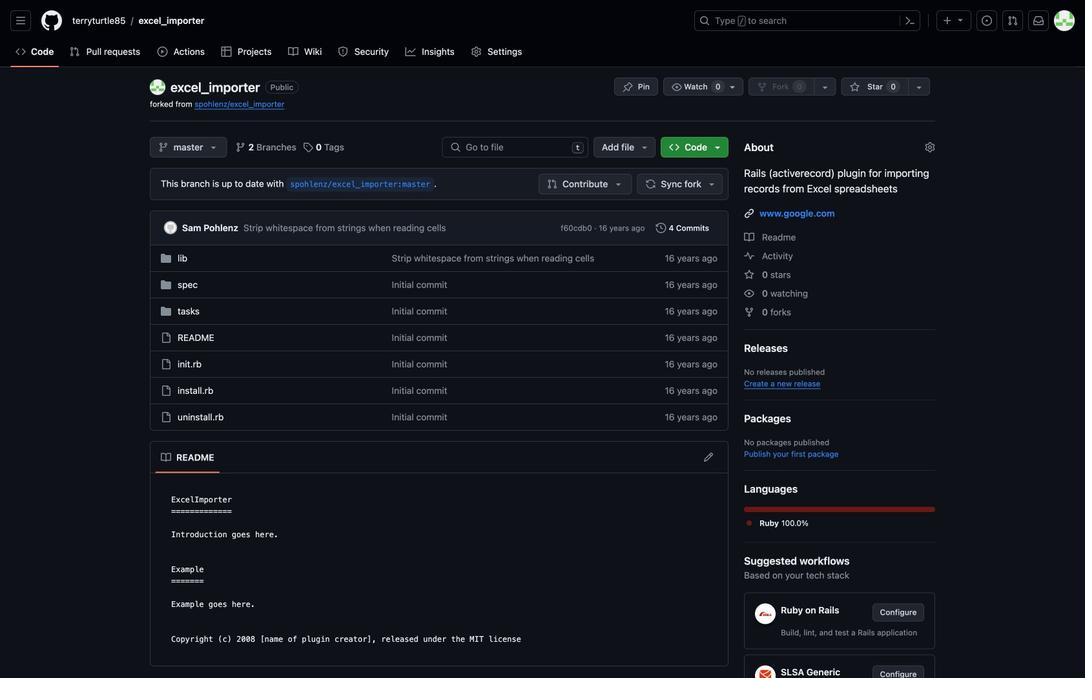 Task type: describe. For each thing, give the bounding box(es) containing it.
play image
[[157, 47, 168, 57]]

link image
[[744, 208, 754, 219]]

ruby on rails logo image
[[759, 612, 772, 616]]

dot fill image
[[744, 518, 754, 528]]

0 vertical spatial book image
[[288, 47, 298, 57]]

git branch image
[[235, 142, 246, 152]]

graph image
[[405, 47, 416, 57]]

edit repository metadata image
[[925, 142, 935, 152]]

slsa generic generator logo image
[[760, 670, 771, 678]]

notifications image
[[1033, 16, 1044, 26]]

table image
[[221, 47, 231, 57]]

pulse image
[[744, 251, 754, 261]]

eye image
[[672, 82, 682, 92]]

code image
[[669, 142, 680, 152]]

pin this repository to your profile image
[[623, 82, 633, 92]]

command palette image
[[905, 16, 915, 26]]

see your forks of this repository image
[[820, 82, 830, 92]]

gear image
[[471, 47, 481, 57]]

triangle down image for sync image
[[707, 179, 717, 189]]

triangle down image
[[613, 179, 624, 189]]

add this repository to a list image
[[914, 82, 924, 92]]

homepage image
[[41, 10, 62, 31]]

author image
[[164, 221, 177, 234]]

repo forked image
[[744, 307, 754, 317]]

code image
[[16, 47, 26, 57]]

owner avatar image
[[150, 79, 165, 95]]

triangle down image right the plus icon
[[955, 15, 966, 25]]

triangle down image for code icon
[[712, 142, 723, 152]]

1 horizontal spatial git pull request image
[[547, 179, 557, 189]]

book image
[[744, 232, 754, 243]]



Task type: locate. For each thing, give the bounding box(es) containing it.
triangle down image
[[955, 15, 966, 25], [208, 142, 219, 152], [640, 142, 650, 152], [712, 142, 723, 152], [707, 179, 717, 189]]

list
[[67, 10, 687, 31]]

issue opened image
[[982, 16, 992, 26]]

0 vertical spatial git pull request image
[[69, 47, 80, 57]]

sync image
[[646, 179, 656, 189]]

1 directory image from the top
[[161, 280, 171, 290]]

0 users starred this repository element
[[886, 80, 900, 93]]

triangle down image right sync image
[[707, 179, 717, 189]]

Go to file text field
[[466, 138, 567, 157]]

ruby 100.0 element
[[744, 507, 935, 512]]

1 vertical spatial book image
[[161, 452, 171, 463]]

git pull request image
[[69, 47, 80, 57], [547, 179, 557, 189]]

1 horizontal spatial book image
[[288, 47, 298, 57]]

0 vertical spatial directory image
[[161, 280, 171, 290]]

git pull request image down the go to file text field
[[547, 179, 557, 189]]

repo forked image
[[757, 82, 767, 92]]

directory image
[[161, 280, 171, 290], [161, 306, 171, 317]]

git branch image
[[158, 142, 169, 152]]

star image
[[850, 82, 860, 92]]

triangle down image right code icon
[[712, 142, 723, 152]]

2 directory image from the top
[[161, 306, 171, 317]]

shield image
[[338, 47, 348, 57]]

triangle down image left code icon
[[640, 142, 650, 152]]

triangle down image for git branch icon
[[208, 142, 219, 152]]

history image
[[656, 223, 666, 233]]

1 vertical spatial directory image
[[161, 306, 171, 317]]

star image
[[744, 270, 754, 280]]

git pull request image
[[1008, 16, 1018, 26]]

1 vertical spatial git pull request image
[[547, 179, 557, 189]]

plus image
[[942, 15, 953, 26]]

0 horizontal spatial book image
[[161, 452, 171, 463]]

search image
[[450, 142, 461, 152]]

book image
[[288, 47, 298, 57], [161, 452, 171, 463]]

triangle down image left git branch image
[[208, 142, 219, 152]]

edit file image
[[703, 452, 714, 462]]

tag image
[[303, 142, 313, 152]]

directory image
[[161, 253, 171, 264]]

eye image
[[744, 288, 754, 299]]

git pull request image right code image
[[69, 47, 80, 57]]

0 horizontal spatial git pull request image
[[69, 47, 80, 57]]



Task type: vqa. For each thing, say whether or not it's contained in the screenshot.
plus circle icon
no



